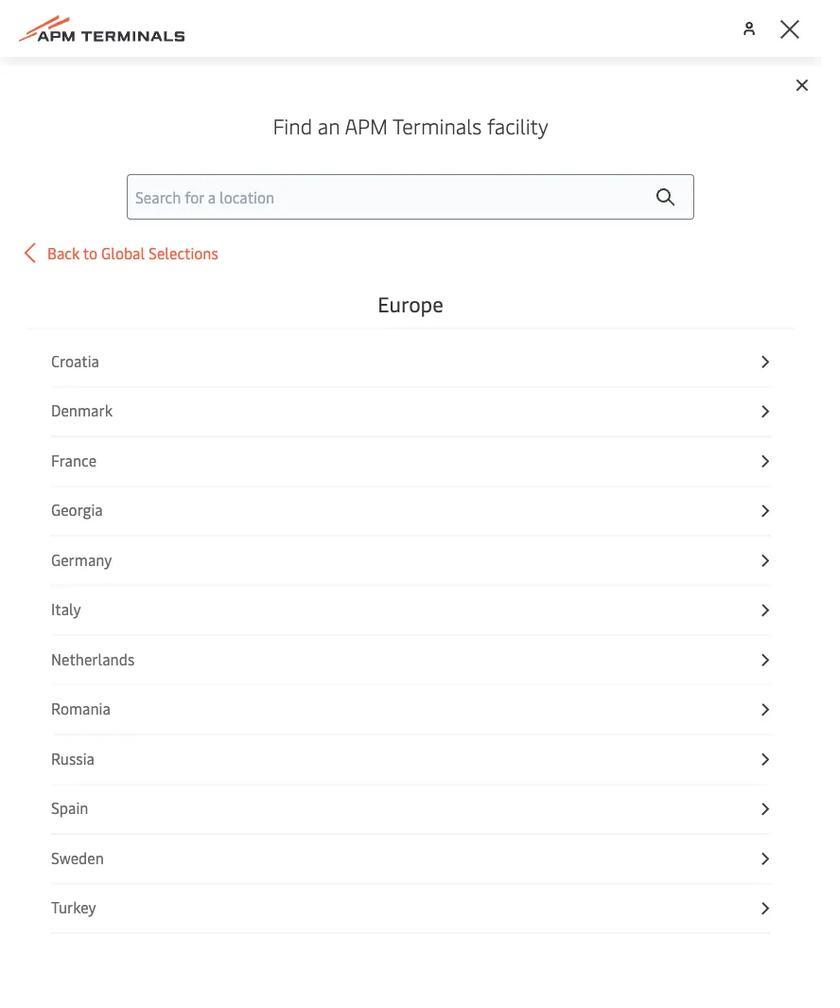 Task type: locate. For each thing, give the bounding box(es) containing it.
0 vertical spatial the
[[391, 290, 414, 311]]

< global home
[[35, 62, 122, 80]]

1 vertical spatial local
[[340, 314, 374, 334]]

russia
[[51, 748, 95, 768]]

change
[[289, 865, 363, 896], [681, 865, 756, 896]]

change inside transformation pmo & change lead, hubs
[[681, 865, 756, 896]]

facility
[[487, 112, 549, 140]]

to right menu
[[231, 314, 246, 334]]

&
[[267, 865, 283, 896], [659, 865, 675, 896]]

pmo
[[213, 865, 261, 896], [606, 865, 653, 896]]

use
[[270, 266, 294, 287], [364, 290, 388, 311]]

current
[[164, 243, 216, 263]]

1 transformation from the left
[[53, 865, 207, 896]]

back
[[47, 242, 80, 263]]

10/16/23 transformation pmo & change lead, hubs
[[53, 845, 363, 926]]

sweden button
[[51, 835, 771, 885]]

please inside please use the orange select location button in the menu to contact your local terminal.
[[315, 290, 361, 311]]

1 horizontal spatial to
[[231, 314, 246, 334]]

select
[[365, 153, 402, 171], [469, 290, 513, 311]]

denmark button
[[51, 388, 771, 437]]

2 lead, from the left
[[445, 895, 498, 926]]

0 vertical spatial to
[[83, 242, 98, 263]]

use inside an overview of our current vacancies is provided below. please apply online. some of our terminals may use other local channels for recruitment or accept open applications.
[[270, 266, 294, 287]]

use down is
[[270, 266, 294, 287]]

0 vertical spatial please
[[417, 243, 463, 263]]

some
[[81, 266, 119, 287]]

to up some
[[83, 242, 98, 263]]

1 horizontal spatial &
[[659, 865, 675, 896]]

1 vertical spatial global
[[101, 242, 145, 263]]

0 horizontal spatial please
[[315, 290, 361, 311]]

0 vertical spatial local
[[339, 266, 373, 287]]

terminals
[[393, 112, 482, 140]]

transformation inside 10/16/23 transformation pmo & change lead, hubs
[[53, 865, 207, 896]]

2 pmo from the left
[[606, 865, 653, 896]]

location
[[405, 153, 456, 171], [30, 314, 91, 334], [517, 580, 568, 598]]

is
[[289, 243, 300, 263]]

1 change from the left
[[289, 865, 363, 896]]

0 horizontal spatial lead,
[[53, 895, 105, 926]]

lead,
[[53, 895, 105, 926], [445, 895, 498, 926]]

overview
[[52, 243, 115, 263]]

0 horizontal spatial transformation
[[53, 865, 207, 896]]

text search text field
[[59, 512, 462, 558]]

please up for
[[417, 243, 463, 263]]

transformation pmo & change lead, hubs
[[445, 865, 756, 926]]

1 horizontal spatial location
[[405, 153, 456, 171]]

select down 'apply'
[[469, 290, 513, 311]]

orange
[[418, 290, 466, 311]]

1 vertical spatial to
[[231, 314, 246, 334]]

to inside please use the orange select location button in the menu to contact your local terminal.
[[231, 314, 246, 334]]

select location button
[[19, 138, 803, 186]]

to
[[83, 242, 98, 263], [231, 314, 246, 334]]

0 horizontal spatial global
[[45, 62, 83, 80]]

local
[[339, 266, 373, 287], [340, 314, 374, 334]]

use down the channels on the top of the page
[[364, 290, 388, 311]]

1 horizontal spatial please
[[417, 243, 463, 263]]

0 horizontal spatial &
[[267, 865, 283, 896]]

lead, down sweden
[[53, 895, 105, 926]]

our left current
[[137, 243, 160, 263]]

may
[[238, 266, 267, 287]]

hubs inside 10/16/23 transformation pmo & change lead, hubs
[[111, 895, 163, 926]]

transformation inside transformation pmo & change lead, hubs
[[445, 865, 600, 896]]

1 horizontal spatial change
[[681, 865, 756, 896]]

the right in
[[162, 314, 185, 334]]

terminal.
[[378, 314, 442, 334]]

0 vertical spatial use
[[270, 266, 294, 287]]

use inside please use the orange select location button in the menu to contact your local terminal.
[[364, 290, 388, 311]]

0 horizontal spatial pmo
[[213, 865, 261, 896]]

2 change from the left
[[681, 865, 756, 896]]

1 vertical spatial please
[[315, 290, 361, 311]]

select inside select location button
[[365, 153, 402, 171]]

europe button
[[378, 290, 444, 318]]

croatia button
[[51, 338, 771, 388]]

global right <
[[45, 62, 83, 80]]

netherlands button
[[51, 636, 771, 686]]

of up or
[[123, 266, 138, 287]]

netherlands
[[51, 648, 135, 669]]

1 pmo from the left
[[213, 865, 261, 896]]

please up "your"
[[315, 290, 361, 311]]

2 transformation from the left
[[445, 865, 600, 896]]

local down the "provided"
[[339, 266, 373, 287]]

0 horizontal spatial the
[[162, 314, 185, 334]]

1 vertical spatial the
[[162, 314, 185, 334]]

1 vertical spatial select
[[469, 290, 513, 311]]

0 horizontal spatial use
[[270, 266, 294, 287]]

1 horizontal spatial select
[[469, 290, 513, 311]]

the
[[391, 290, 414, 311], [162, 314, 185, 334]]

Search for a location search field
[[127, 174, 695, 220]]

find
[[273, 112, 313, 140]]

lead, inside 10/16/23 transformation pmo & change lead, hubs
[[53, 895, 105, 926]]

an overview of our current vacancies is provided below. please apply online. some of our terminals may use other local channels for recruitment or accept open applications.
[[30, 243, 505, 311]]

vacancies
[[30, 120, 266, 194]]

the down the channels on the top of the page
[[391, 290, 414, 311]]

transformation
[[53, 865, 207, 896], [445, 865, 600, 896]]

0 vertical spatial global
[[45, 62, 83, 80]]

open
[[185, 290, 219, 311]]

1 hubs from the left
[[111, 895, 163, 926]]

1 horizontal spatial pmo
[[606, 865, 653, 896]]

our
[[137, 243, 160, 263], [141, 266, 164, 287]]

1 vertical spatial location
[[30, 314, 91, 334]]

1 horizontal spatial lead,
[[445, 895, 498, 926]]

1 horizontal spatial global
[[101, 242, 145, 263]]

1 & from the left
[[267, 865, 283, 896]]

italy
[[51, 599, 81, 619]]

for
[[442, 266, 462, 287]]

2 & from the left
[[659, 865, 675, 896]]

of
[[119, 243, 134, 263], [123, 266, 138, 287]]

1 vertical spatial of
[[123, 266, 138, 287]]

lead, down sweden button on the bottom of the page
[[445, 895, 498, 926]]

pmo inside transformation pmo & change lead, hubs
[[606, 865, 653, 896]]

1 lead, from the left
[[53, 895, 105, 926]]

global
[[45, 62, 83, 80], [101, 242, 145, 263]]

Global search search field
[[19, 80, 803, 128]]

sweden
[[51, 847, 104, 868]]

to inside button
[[83, 242, 98, 263]]

turkey
[[51, 897, 96, 917]]

0 horizontal spatial to
[[83, 242, 98, 263]]

in
[[146, 314, 159, 334]]

local inside an overview of our current vacancies is provided below. please apply online. some of our terminals may use other local channels for recruitment or accept open applications.
[[339, 266, 373, 287]]

1 horizontal spatial the
[[391, 290, 414, 311]]

croatia
[[51, 350, 99, 371]]

of up some
[[119, 243, 134, 263]]

hubs
[[111, 895, 163, 926], [504, 895, 556, 926]]

denmark
[[51, 400, 113, 420]]

back to global selections
[[47, 242, 219, 263]]

please use the orange select location button in the menu to contact your local terminal.
[[30, 290, 513, 334]]

0 vertical spatial select
[[365, 153, 402, 171]]

menu
[[189, 314, 228, 334]]

an
[[318, 112, 340, 140]]

2 horizontal spatial location
[[517, 580, 568, 598]]

terminals
[[167, 266, 235, 287]]

france button
[[51, 437, 771, 487]]

0 vertical spatial location
[[405, 153, 456, 171]]

vacancies
[[219, 243, 285, 263]]

global up some
[[101, 242, 145, 263]]

1 vertical spatial use
[[364, 290, 388, 311]]

1 horizontal spatial use
[[364, 290, 388, 311]]

select down the apm
[[365, 153, 402, 171]]

please
[[417, 243, 463, 263], [315, 290, 361, 311]]

contact
[[249, 314, 303, 334]]

1 horizontal spatial hubs
[[504, 895, 556, 926]]

romania button
[[51, 686, 771, 736]]

applications.
[[223, 290, 312, 311]]

0 horizontal spatial change
[[289, 865, 363, 896]]

our up accept
[[141, 266, 164, 287]]

back to global selections button
[[47, 239, 774, 267]]

local inside please use the orange select location button in the menu to contact your local terminal.
[[340, 314, 374, 334]]

0 horizontal spatial select
[[365, 153, 402, 171]]

your
[[306, 314, 337, 334]]

2 hubs from the left
[[504, 895, 556, 926]]

spain button
[[51, 785, 771, 835]]

0 horizontal spatial location
[[30, 314, 91, 334]]

0 horizontal spatial hubs
[[111, 895, 163, 926]]

local right "your"
[[340, 314, 374, 334]]

1 horizontal spatial transformation
[[445, 865, 600, 896]]

0 vertical spatial our
[[137, 243, 160, 263]]



Task type: vqa. For each thing, say whether or not it's contained in the screenshot.
Sweden button
yes



Task type: describe. For each thing, give the bounding box(es) containing it.
apply
[[466, 243, 505, 263]]

location inside button
[[405, 153, 456, 171]]

recruitment
[[30, 290, 114, 311]]

button
[[94, 314, 142, 334]]

<
[[35, 62, 42, 80]]

results
[[30, 774, 80, 794]]

france
[[51, 450, 97, 470]]

pmo inside 10/16/23 transformation pmo & change lead, hubs
[[213, 865, 261, 896]]

236
[[84, 774, 110, 794]]

germany
[[51, 549, 112, 569]]

online.
[[30, 266, 77, 287]]

country
[[288, 580, 335, 598]]

global inside button
[[101, 242, 145, 263]]

georgia button
[[51, 487, 771, 537]]

hubs inside transformation pmo & change lead, hubs
[[504, 895, 556, 926]]

channels
[[376, 266, 438, 287]]

georgia
[[51, 499, 103, 520]]

& inside 10/16/23 transformation pmo & change lead, hubs
[[267, 865, 283, 896]]

italy button
[[51, 586, 771, 636]]

clear button
[[59, 654, 128, 686]]

select location
[[365, 153, 456, 171]]

2 vertical spatial location
[[517, 580, 568, 598]]

change inside 10/16/23 transformation pmo & change lead, hubs
[[289, 865, 363, 896]]

europe
[[378, 290, 444, 318]]

find an apm terminals facility
[[273, 112, 549, 140]]

1 vertical spatial our
[[141, 266, 164, 287]]

results 236
[[30, 774, 110, 794]]

accept
[[135, 290, 182, 311]]

russia button
[[51, 736, 771, 785]]

other
[[298, 266, 336, 287]]

location inside please use the orange select location button in the menu to contact your local terminal.
[[30, 314, 91, 334]]

provided
[[303, 243, 365, 263]]

select inside please use the orange select location button in the menu to contact your local terminal.
[[469, 290, 513, 311]]

please inside an overview of our current vacancies is provided below. please apply online. some of our terminals may use other local channels for recruitment or accept open applications.
[[417, 243, 463, 263]]

an
[[30, 243, 49, 263]]

romania
[[51, 698, 111, 719]]

spain
[[51, 798, 88, 818]]

10/16/23
[[53, 845, 106, 863]]

apm
[[345, 112, 388, 140]]

clear
[[93, 654, 128, 674]]

home
[[86, 62, 122, 80]]

global home link
[[45, 62, 122, 80]]

or
[[118, 290, 132, 311]]

turkey button
[[51, 885, 771, 934]]

germany button
[[51, 537, 771, 586]]

& inside transformation pmo & change lead, hubs
[[659, 865, 675, 896]]

0 vertical spatial of
[[119, 243, 134, 263]]

lead, inside transformation pmo & change lead, hubs
[[445, 895, 498, 926]]

below.
[[368, 243, 414, 263]]

selections
[[149, 242, 219, 263]]

transformation pmo & change lead, hubs link
[[423, 811, 791, 991]]

region
[[59, 580, 99, 598]]



